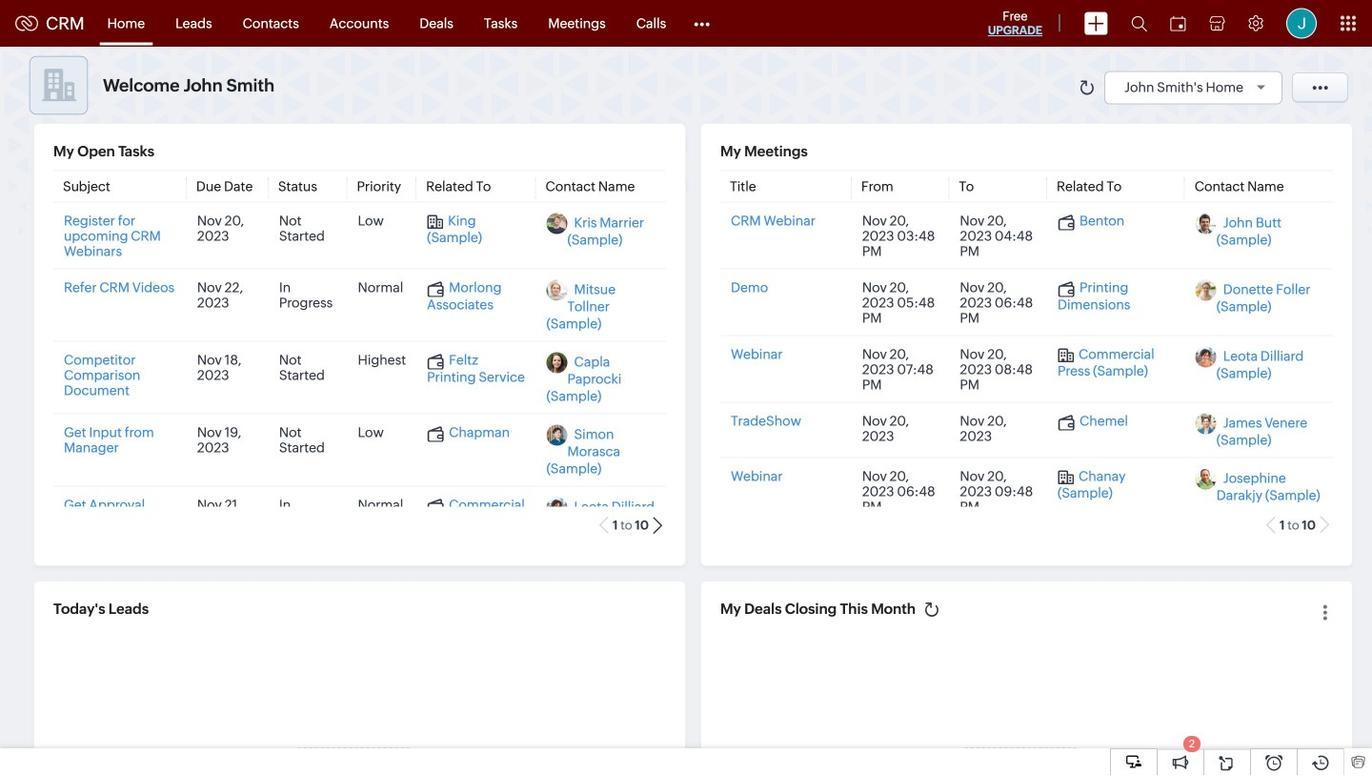 Task type: locate. For each thing, give the bounding box(es) containing it.
search image
[[1132, 15, 1148, 31]]

create menu image
[[1085, 12, 1109, 35]]

profile image
[[1287, 8, 1318, 39]]

calendar image
[[1171, 16, 1187, 31]]

logo image
[[15, 16, 38, 31]]

profile element
[[1276, 0, 1329, 46]]

create menu element
[[1074, 0, 1120, 46]]



Task type: describe. For each thing, give the bounding box(es) containing it.
search element
[[1120, 0, 1159, 47]]

Other Modules field
[[682, 8, 723, 39]]



Task type: vqa. For each thing, say whether or not it's contained in the screenshot.
The Calendar Icon on the right top of page
yes



